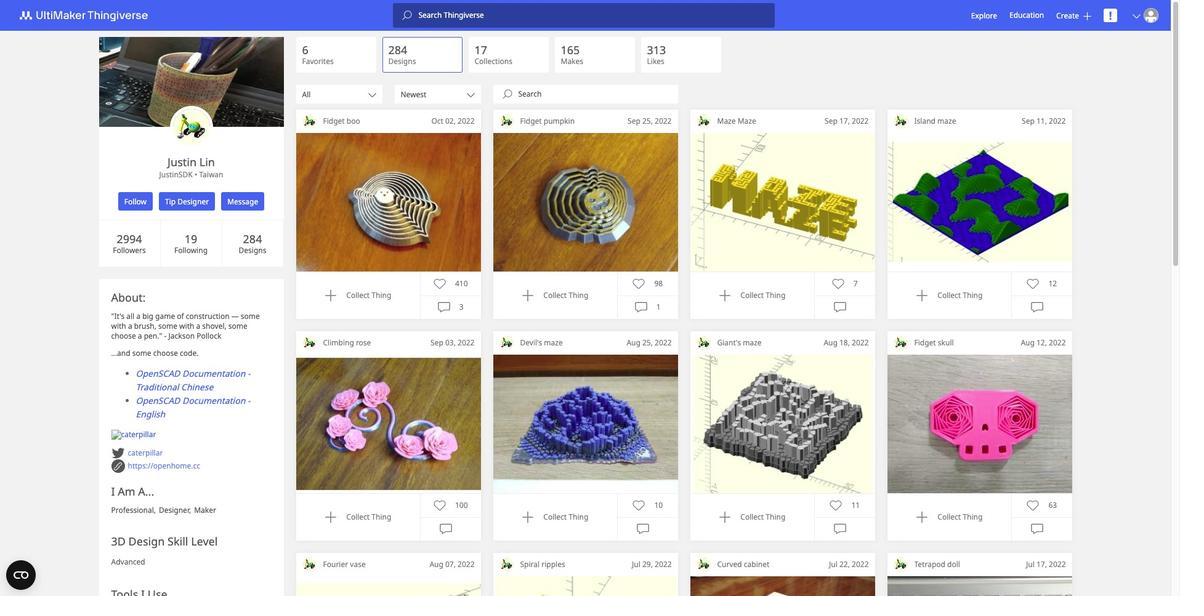 Task type: describe. For each thing, give the bounding box(es) containing it.
thing for 11
[[766, 512, 786, 522]]

english
[[136, 408, 165, 420]]

a left pen."
[[138, 331, 142, 341]]

explore
[[971, 10, 998, 21]]

add to collection image for 410
[[325, 290, 337, 302]]

10
[[655, 500, 663, 511]]

justin
[[168, 155, 197, 169]]

1 vertical spatial -
[[248, 368, 250, 380]]

collect thing link for 10
[[522, 511, 589, 524]]

choose inside "it's all a big game of construction — some with a brush, some with a shovel, some choose a pen." - jackson pollock
[[111, 331, 136, 341]]

chinese
[[181, 381, 213, 393]]

98 link
[[633, 278, 663, 290]]

jackson
[[168, 331, 195, 341]]

fourier
[[323, 559, 348, 570]]

12
[[1049, 278, 1057, 289]]

explore button
[[971, 10, 998, 21]]

thing for 98
[[569, 290, 589, 301]]

avatar image for maze maze
[[697, 114, 711, 129]]

lin
[[199, 155, 215, 169]]

1 vertical spatial 284
[[243, 231, 262, 246]]

doll
[[948, 559, 960, 570]]

comment image for 410
[[438, 301, 450, 314]]

newest button
[[395, 85, 481, 104]]

thing card image for fidget skull
[[888, 355, 1072, 494]]

2022 for jul 17, 2022
[[1049, 559, 1066, 570]]

3 link
[[438, 301, 464, 314]]

aug 25, 2022
[[627, 338, 672, 348]]

maze maze
[[717, 116, 756, 126]]

maze for island maze
[[938, 116, 956, 126]]

collect for 98
[[544, 290, 567, 301]]

2022 for aug 18, 2022
[[852, 338, 869, 348]]

pen."
[[144, 331, 162, 341]]

maze for devil's maze
[[544, 338, 563, 348]]

justinsdk
[[159, 169, 193, 180]]

collect thing link for 11
[[719, 511, 786, 524]]

a...
[[138, 484, 154, 499]]

collect for 10
[[544, 512, 567, 522]]

1 documentation from the top
[[182, 368, 245, 380]]

17, for jul
[[1037, 559, 1047, 570]]

2 maze from the left
[[738, 116, 756, 126]]

a left brush, on the bottom left of page
[[128, 321, 132, 331]]

1 link
[[635, 301, 661, 314]]

caterpillar link
[[128, 448, 163, 458]]

curved cabinet
[[717, 559, 770, 570]]

justin lin justinsdk • taiwan
[[159, 155, 223, 180]]

search control image for search thingiverse text field
[[403, 10, 412, 20]]

avatar image right !
[[1144, 8, 1159, 23]]

construction
[[186, 311, 230, 322]]

07,
[[445, 559, 456, 570]]

•
[[195, 169, 197, 180]]

collect for 410
[[346, 290, 370, 301]]

i am a... professional designer maker
[[111, 484, 216, 516]]

sep for sep 11, 2022
[[1022, 116, 1035, 126]]

63 link
[[1027, 500, 1057, 512]]

thing card image for fourier vase
[[296, 577, 481, 596]]

collect thing link for 98
[[522, 290, 589, 302]]

2022 for aug 25, 2022
[[655, 338, 672, 348]]

skull
[[938, 338, 954, 348]]

03,
[[445, 338, 456, 348]]

island maze
[[915, 116, 956, 126]]

3d
[[111, 534, 126, 549]]

oct
[[432, 116, 444, 126]]

avatar image up 'justin lin' link on the left top of the page
[[173, 109, 210, 146]]

makerbot logo image
[[12, 8, 163, 23]]

avatar image for fidget pumpkin
[[499, 114, 514, 129]]

avatar image for giant's maze
[[697, 336, 711, 351]]

climbing
[[323, 338, 354, 348]]

collect for 63
[[938, 512, 961, 522]]

avatar image for spiral ripples
[[499, 558, 514, 572]]

add to collection image for 7
[[719, 290, 732, 302]]

19
[[185, 231, 197, 246]]

collect thing link for 100
[[325, 511, 391, 524]]

165 makes
[[561, 43, 584, 67]]

tetrapod doll
[[915, 559, 960, 570]]

justin lin link
[[168, 155, 215, 169]]

message link
[[218, 192, 268, 211]]

avatar image for climbing rose
[[302, 336, 317, 351]]

7 link
[[832, 278, 858, 290]]

1 openscad from the top
[[136, 368, 180, 380]]

follow button
[[118, 192, 153, 211]]

all button
[[296, 85, 382, 104]]

of
[[177, 311, 184, 322]]

3
[[460, 302, 464, 313]]

1 horizontal spatial choose
[[153, 348, 178, 359]]

410
[[455, 278, 468, 289]]

aug 07, 2022
[[430, 559, 475, 570]]

…and
[[111, 348, 130, 359]]

pumpkin
[[544, 116, 575, 126]]

tip designer
[[165, 196, 209, 207]]

12 link
[[1027, 278, 1057, 290]]

avatar image for tetrapod doll
[[894, 558, 908, 572]]

2022 for oct 02, 2022
[[458, 116, 475, 126]]

https://openhome.cc
[[128, 461, 200, 471]]

7
[[854, 278, 858, 289]]

designer inside 'button'
[[178, 196, 209, 207]]

avatar image for fidget boo
[[302, 114, 317, 129]]

twittericon image
[[111, 447, 125, 460]]

Search Thingiverse text field
[[412, 10, 775, 20]]

0 horizontal spatial 284 designs
[[239, 231, 266, 255]]

brush,
[[134, 321, 156, 331]]

11,
[[1037, 116, 1047, 126]]

giant's maze
[[717, 338, 762, 348]]

2022 for jul 29, 2022
[[655, 559, 672, 570]]

boo
[[347, 116, 360, 126]]

a left shovel,
[[196, 321, 200, 331]]

1
[[657, 302, 661, 313]]

02,
[[445, 116, 456, 126]]

like image for 98
[[633, 278, 645, 290]]

plusicon image
[[1084, 12, 1092, 20]]

create button
[[1057, 10, 1092, 21]]

17, for sep
[[840, 116, 850, 126]]

design
[[129, 534, 165, 549]]

2022 for sep 11, 2022
[[1049, 116, 1066, 126]]

collect thing for 100
[[346, 512, 391, 522]]

sep for sep 25, 2022
[[628, 116, 641, 126]]

"it's all a big game of construction — some with a brush, some with a shovel, some choose a pen." - jackson pollock
[[111, 311, 260, 341]]

comment image for 7
[[834, 301, 847, 314]]

like image for 7
[[832, 278, 845, 290]]

spiral
[[520, 559, 540, 570]]

6 favorites
[[302, 43, 334, 67]]

100 link
[[434, 500, 468, 512]]

25, for aug
[[643, 338, 653, 348]]

thing card image for spiral ripples
[[493, 577, 678, 596]]

like image for 11
[[830, 500, 843, 512]]

thing for 410
[[372, 290, 391, 301]]

comment image for 100
[[440, 523, 452, 536]]

https://openhome.cc link
[[128, 461, 200, 471]]

sep 03, 2022
[[431, 338, 475, 348]]

jul 29, 2022
[[632, 559, 672, 570]]

like image for 100
[[434, 500, 446, 512]]

add to collection image for 11
[[719, 511, 732, 524]]

410 link
[[434, 278, 468, 290]]

add to collection image for 100
[[325, 511, 337, 524]]

thing card image for giant's maze
[[690, 355, 875, 494]]

avatar image for fidget skull
[[894, 336, 908, 351]]

collect thing link for 63
[[916, 511, 983, 524]]

1 maze from the left
[[717, 116, 736, 126]]

like image for 12
[[1027, 278, 1040, 290]]

Search text field
[[512, 89, 678, 99]]

thing card image for island maze
[[888, 133, 1072, 272]]

rose
[[356, 338, 371, 348]]

aug for aug 18, 2022
[[824, 338, 838, 348]]

thing for 12
[[963, 290, 983, 301]]

fidget for fidget pumpkin
[[520, 116, 542, 126]]



Task type: vqa. For each thing, say whether or not it's contained in the screenshot.


Task type: locate. For each thing, give the bounding box(es) containing it.
websiteicon image
[[114, 462, 122, 470]]

all
[[126, 311, 134, 322]]

following
[[174, 245, 208, 255]]

curved
[[717, 559, 742, 570]]

jul for jul 22, 2022
[[829, 559, 838, 570]]

collect thing up ripples
[[544, 512, 589, 522]]

avatar image left climbing
[[302, 336, 317, 351]]

284 designs down message
[[239, 231, 266, 255]]

1 vertical spatial 17,
[[1037, 559, 1047, 570]]

documentation up chinese
[[182, 368, 245, 380]]

comment image down 63 link
[[1032, 523, 1044, 536]]

collect for 11
[[741, 512, 764, 522]]

284 designs up newest
[[388, 43, 416, 67]]

pollock
[[197, 331, 221, 341]]

2 jul from the left
[[829, 559, 838, 570]]

cabinet
[[744, 559, 770, 570]]

284 down message
[[243, 231, 262, 246]]

collect thing up giant's maze
[[741, 290, 786, 301]]

add to collection image for 12
[[916, 290, 929, 302]]

thing card image for fidget pumpkin
[[493, 133, 678, 272]]

message
[[227, 196, 258, 207]]

1 horizontal spatial add to collection image
[[916, 511, 929, 524]]

add to collection image up fourier
[[325, 511, 337, 524]]

3 jul from the left
[[1027, 559, 1035, 570]]

2 horizontal spatial maze
[[938, 116, 956, 126]]

add to collection image up curved
[[719, 511, 732, 524]]

"it's
[[111, 311, 125, 322]]

0 horizontal spatial jul
[[632, 559, 641, 570]]

aug left the 07,
[[430, 559, 444, 570]]

0 vertical spatial -
[[164, 331, 167, 341]]

12,
[[1037, 338, 1047, 348]]

collect thing link up cabinet in the bottom of the page
[[719, 511, 786, 524]]

avatar image
[[1144, 8, 1159, 23], [173, 109, 210, 146], [302, 114, 317, 129], [499, 114, 514, 129], [697, 114, 711, 129], [894, 114, 908, 129], [302, 336, 317, 351], [499, 336, 514, 351], [697, 336, 711, 351], [894, 336, 908, 351], [302, 558, 317, 572], [499, 558, 514, 572], [697, 558, 711, 572], [894, 558, 908, 572]]

collect thing for 12
[[938, 290, 983, 301]]

collect thing link for 12
[[916, 290, 983, 302]]

fidget left the pumpkin
[[520, 116, 542, 126]]

a right all
[[136, 311, 140, 322]]

1 horizontal spatial 284
[[388, 43, 408, 57]]

aug
[[627, 338, 641, 348], [824, 338, 838, 348], [1021, 338, 1035, 348], [430, 559, 444, 570]]

collect up doll
[[938, 512, 961, 522]]

search control image
[[403, 10, 412, 20], [502, 89, 512, 99]]

avatar image left "fidget skull" in the bottom of the page
[[894, 336, 908, 351]]

collect thing link up skull
[[916, 290, 983, 302]]

caterpillar
[[128, 448, 163, 458]]

aug left 18,
[[824, 338, 838, 348]]

fidget left skull
[[915, 338, 936, 348]]

0 vertical spatial 25,
[[643, 116, 653, 126]]

2022 for sep 25, 2022
[[655, 116, 672, 126]]

create
[[1057, 10, 1079, 21]]

comment image for 11
[[834, 523, 847, 536]]

1 horizontal spatial fidget
[[520, 116, 542, 126]]

aug for aug 12, 2022
[[1021, 338, 1035, 348]]

avatar image left the island
[[894, 114, 908, 129]]

level
[[191, 534, 218, 549]]

1 horizontal spatial jul
[[829, 559, 838, 570]]

thing card image for curved cabinet
[[690, 577, 875, 596]]

collect thing link for 7
[[719, 290, 786, 302]]

1 horizontal spatial with
[[179, 321, 194, 331]]

jul 22, 2022
[[829, 559, 869, 570]]

1 horizontal spatial 17,
[[1037, 559, 1047, 570]]

avatar image left the maze maze
[[697, 114, 711, 129]]

all
[[302, 89, 311, 100]]

avatar image left curved
[[697, 558, 711, 572]]

2994
[[117, 231, 142, 246]]

with left all
[[111, 321, 126, 331]]

like image left "410"
[[434, 278, 446, 290]]

designer left maker
[[159, 505, 189, 516]]

collect up skull
[[938, 290, 961, 301]]

collect thing for 7
[[741, 290, 786, 301]]

thing for 7
[[766, 290, 786, 301]]

designer right tip
[[178, 196, 209, 207]]

openscad
[[136, 368, 180, 380], [136, 395, 180, 407]]

0 vertical spatial designs
[[388, 56, 416, 67]]

comment image for 10
[[637, 523, 650, 536]]

1 horizontal spatial 284 designs
[[388, 43, 416, 67]]

collect thing for 98
[[544, 290, 589, 301]]

collect thing up cabinet in the bottom of the page
[[741, 512, 786, 522]]

devil's
[[520, 338, 542, 348]]

collect thing up skull
[[938, 290, 983, 301]]

aug for aug 07, 2022
[[430, 559, 444, 570]]

ripples
[[542, 559, 565, 570]]

25, down 1 "link"
[[643, 338, 653, 348]]

25, down the search "text box" at the top of page
[[643, 116, 653, 126]]

17
[[475, 43, 487, 57]]

documentation down chinese
[[182, 395, 245, 407]]

2022 for sep 17, 2022
[[852, 116, 869, 126]]

comment image left 1
[[635, 301, 647, 314]]

collect thing for 63
[[938, 512, 983, 522]]

19 following
[[174, 231, 208, 255]]

1 horizontal spatial designs
[[388, 56, 416, 67]]

add to collection image up tetrapod
[[916, 511, 929, 524]]

maze right devil's
[[544, 338, 563, 348]]

collect thing link up giant's maze
[[719, 290, 786, 302]]

aug left 12,
[[1021, 338, 1035, 348]]

2022 for sep 03, 2022
[[458, 338, 475, 348]]

shovel,
[[202, 321, 227, 331]]

comment image down '12' link
[[1032, 301, 1044, 314]]

followers
[[113, 245, 146, 255]]

aug 18, 2022
[[824, 338, 869, 348]]

add to collection image for 10
[[522, 511, 534, 524]]

2 documentation from the top
[[182, 395, 245, 407]]

avatar image for devil's maze
[[499, 336, 514, 351]]

18,
[[840, 338, 850, 348]]

0 horizontal spatial choose
[[111, 331, 136, 341]]

maze right the island
[[938, 116, 956, 126]]

oct 02, 2022
[[432, 116, 475, 126]]

aug for aug 25, 2022
[[627, 338, 641, 348]]

jul for jul 29, 2022
[[632, 559, 641, 570]]

avatar image left spiral at the left bottom of page
[[499, 558, 514, 572]]

add to collection image up devil's
[[522, 290, 534, 302]]

collect thing link up the rose
[[325, 290, 391, 302]]

2 add to collection image from the left
[[916, 511, 929, 524]]

like image left 12
[[1027, 278, 1040, 290]]

1 horizontal spatial maze
[[738, 116, 756, 126]]

collect up cabinet in the bottom of the page
[[741, 512, 764, 522]]

collect thing for 10
[[544, 512, 589, 522]]

i
[[111, 484, 115, 499]]

0 vertical spatial choose
[[111, 331, 136, 341]]

1 vertical spatial designer
[[159, 505, 189, 516]]

vase
[[350, 559, 366, 570]]

like image
[[434, 278, 446, 290], [633, 278, 645, 290], [832, 278, 845, 290], [1027, 278, 1040, 290], [434, 500, 446, 512], [830, 500, 843, 512], [1027, 500, 1040, 512]]

0 horizontal spatial 284
[[243, 231, 262, 246]]

284 up newest
[[388, 43, 408, 57]]

1 vertical spatial designs
[[239, 245, 266, 255]]

collect thing link for 410
[[325, 290, 391, 302]]

about:
[[111, 290, 146, 305]]

jul down 63 link
[[1027, 559, 1035, 570]]

0 horizontal spatial maze
[[717, 116, 736, 126]]

1 with from the left
[[111, 321, 126, 331]]

comment image left 3
[[438, 301, 450, 314]]

with right 'game'
[[179, 321, 194, 331]]

thing card image for maze maze
[[690, 133, 875, 272]]

newest
[[401, 89, 427, 100]]

aug down 1 "link"
[[627, 338, 641, 348]]

0 vertical spatial 17,
[[840, 116, 850, 126]]

0 vertical spatial 284
[[388, 43, 408, 57]]

tip designer button
[[159, 192, 215, 211]]

collect up ripples
[[544, 512, 567, 522]]

collect thing up devil's maze
[[544, 290, 589, 301]]

avatar image left giant's
[[697, 336, 711, 351]]

openscad documentation - english link
[[136, 395, 250, 420]]

tetrapod
[[915, 559, 946, 570]]

fidget left boo
[[323, 116, 345, 126]]

open widget image
[[6, 561, 36, 590]]

add to collection image for 98
[[522, 290, 534, 302]]

comment image down 7 link
[[834, 301, 847, 314]]

0 horizontal spatial with
[[111, 321, 126, 331]]

comment image
[[834, 301, 847, 314], [637, 523, 650, 536], [834, 523, 847, 536]]

collect thing link up devil's maze
[[522, 290, 589, 302]]

avatar image for curved cabinet
[[697, 558, 711, 572]]

0 horizontal spatial maze
[[544, 338, 563, 348]]

comment image for 12
[[1032, 301, 1044, 314]]

0 vertical spatial 284 designs
[[388, 43, 416, 67]]

0 horizontal spatial 17,
[[840, 116, 850, 126]]

thing card image for devil's maze
[[493, 355, 678, 494]]

collect up the rose
[[346, 290, 370, 301]]

makes
[[561, 56, 584, 67]]

like image
[[633, 500, 645, 512]]

0 horizontal spatial designs
[[239, 245, 266, 255]]

collect for 12
[[938, 290, 961, 301]]

add to collection image up giant's
[[719, 290, 732, 302]]

2994 followers
[[113, 231, 146, 255]]

17,
[[840, 116, 850, 126], [1037, 559, 1047, 570]]

0 horizontal spatial search control image
[[403, 10, 412, 20]]

thing card image for tetrapod doll
[[888, 577, 1072, 596]]

-
[[164, 331, 167, 341], [248, 368, 250, 380], [248, 395, 250, 407]]

collect thing up vase
[[346, 512, 391, 522]]

add to collection image up spiral at the left bottom of page
[[522, 511, 534, 524]]

like image for 410
[[434, 278, 446, 290]]

0 vertical spatial designer
[[178, 196, 209, 207]]

2 with from the left
[[179, 321, 194, 331]]

add to collection image for 63
[[916, 511, 929, 524]]

am
[[118, 484, 135, 499]]

code.
[[180, 348, 199, 359]]

collect up devil's maze
[[544, 290, 567, 301]]

11
[[852, 500, 860, 511]]

like image left 63
[[1027, 500, 1040, 512]]

maze for giant's maze
[[743, 338, 762, 348]]

traditional
[[136, 381, 179, 393]]

2 vertical spatial -
[[248, 395, 250, 407]]

1 vertical spatial search control image
[[502, 89, 512, 99]]

10 link
[[633, 500, 663, 512]]

like image left 7
[[832, 278, 845, 290]]

designs up newest
[[388, 56, 416, 67]]

avatar image left tetrapod
[[894, 558, 908, 572]]

fidget for fidget boo
[[323, 116, 345, 126]]

collect thing link
[[325, 290, 391, 302], [522, 290, 589, 302], [719, 290, 786, 302], [916, 290, 983, 302], [325, 511, 391, 524], [522, 511, 589, 524], [719, 511, 786, 524], [916, 511, 983, 524]]

29,
[[643, 559, 653, 570]]

collect for 100
[[346, 512, 370, 522]]

collect up vase
[[346, 512, 370, 522]]

comment image for 63
[[1032, 523, 1044, 536]]

collect thing link up doll
[[916, 511, 983, 524]]

thing for 10
[[569, 512, 589, 522]]

comment image down the 100 link
[[440, 523, 452, 536]]

thing card image
[[296, 133, 481, 272], [493, 133, 678, 272], [690, 133, 875, 272], [888, 133, 1072, 272], [296, 355, 481, 494], [493, 355, 678, 494], [690, 355, 875, 494], [888, 355, 1072, 494], [296, 577, 481, 596], [493, 577, 678, 596], [690, 577, 875, 596], [888, 577, 1072, 596]]

0 vertical spatial documentation
[[182, 368, 245, 380]]

2 25, from the top
[[643, 338, 653, 348]]

choose up …and
[[111, 331, 136, 341]]

165
[[561, 43, 580, 57]]

likes
[[647, 56, 665, 67]]

like image for 63
[[1027, 500, 1040, 512]]

1 vertical spatial 25,
[[643, 338, 653, 348]]

1 vertical spatial openscad
[[136, 395, 180, 407]]

designer inside i am a... professional designer maker
[[159, 505, 189, 516]]

openscad up traditional
[[136, 368, 180, 380]]

big
[[142, 311, 153, 322]]

avatar image left devil's
[[499, 336, 514, 351]]

spiral ripples
[[520, 559, 565, 570]]

1 horizontal spatial search control image
[[502, 89, 512, 99]]

1 vertical spatial documentation
[[182, 395, 245, 407]]

maze right giant's
[[743, 338, 762, 348]]

comment image down like icon
[[637, 523, 650, 536]]

2 openscad from the top
[[136, 395, 180, 407]]

caterpillar image
[[111, 430, 156, 440]]

like image left the 11
[[830, 500, 843, 512]]

1 25, from the top
[[643, 116, 653, 126]]

2 horizontal spatial jul
[[1027, 559, 1035, 570]]

collect for 7
[[741, 290, 764, 301]]

- inside "it's all a big game of construction — some with a brush, some with a shovel, some choose a pen." - jackson pollock
[[164, 331, 167, 341]]

thing card image for climbing rose
[[296, 355, 481, 494]]

sep 17, 2022
[[825, 116, 869, 126]]

1 vertical spatial 284 designs
[[239, 231, 266, 255]]

313 likes
[[647, 43, 666, 67]]

comment image for 98
[[635, 301, 647, 314]]

313
[[647, 43, 666, 57]]

add to collection image
[[325, 511, 337, 524], [916, 511, 929, 524]]

professional
[[111, 505, 154, 516]]

collect thing link up ripples
[[522, 511, 589, 524]]

sep for sep 03, 2022
[[431, 338, 444, 348]]

17 collections
[[475, 43, 513, 67]]

sep 11, 2022
[[1022, 116, 1066, 126]]

like image left 98
[[633, 278, 645, 290]]

thing card image for fidget boo
[[296, 133, 481, 272]]

openscad documentation - traditional chinese openscad documentation - english
[[136, 368, 250, 420]]

0 horizontal spatial add to collection image
[[325, 511, 337, 524]]

add to collection image
[[325, 290, 337, 302], [522, 290, 534, 302], [719, 290, 732, 302], [916, 290, 929, 302], [522, 511, 534, 524], [719, 511, 732, 524]]

2 horizontal spatial fidget
[[915, 338, 936, 348]]

avatar image left fourier
[[302, 558, 317, 572]]

designs down message
[[239, 245, 266, 255]]

0 vertical spatial search control image
[[403, 10, 412, 20]]

0 horizontal spatial fidget
[[323, 116, 345, 126]]

follow
[[124, 196, 147, 207]]

collect thing up doll
[[938, 512, 983, 522]]

jul left 29,
[[632, 559, 641, 570]]

63
[[1049, 500, 1057, 511]]

3d design skill level
[[111, 534, 218, 549]]

fidget for fidget skull
[[915, 338, 936, 348]]

! link
[[1104, 8, 1118, 23]]

1 jul from the left
[[632, 559, 641, 570]]

0 vertical spatial openscad
[[136, 368, 180, 380]]

add to collection image up climbing
[[325, 290, 337, 302]]

avatar image left fidget pumpkin
[[499, 114, 514, 129]]

collect thing link up vase
[[325, 511, 391, 524]]

1 horizontal spatial maze
[[743, 338, 762, 348]]

avatar image for fourier vase
[[302, 558, 317, 572]]

collect thing for 11
[[741, 512, 786, 522]]

favorites
[[302, 56, 334, 67]]

climbing rose
[[323, 338, 371, 348]]

2022 for jul 22, 2022
[[852, 559, 869, 570]]

skill
[[168, 534, 188, 549]]

choose down pen."
[[153, 348, 178, 359]]

avatar image for island maze
[[894, 114, 908, 129]]

education link
[[1010, 9, 1044, 22]]

like image left 100
[[434, 500, 446, 512]]

maze
[[938, 116, 956, 126], [544, 338, 563, 348], [743, 338, 762, 348]]

collect thing for 410
[[346, 290, 391, 301]]

avatar image down all
[[302, 114, 317, 129]]

maker
[[194, 505, 216, 516]]

fourier vase
[[323, 559, 366, 570]]

collect up giant's maze
[[741, 290, 764, 301]]

cover image
[[99, 37, 284, 127]]

1 add to collection image from the left
[[325, 511, 337, 524]]

add to collection image up "fidget skull" in the bottom of the page
[[916, 290, 929, 302]]

25, for sep
[[643, 116, 653, 126]]

2022 for aug 07, 2022
[[458, 559, 475, 570]]

sep for sep 17, 2022
[[825, 116, 838, 126]]

comment image down 11 link
[[834, 523, 847, 536]]

comment image
[[438, 301, 450, 314], [635, 301, 647, 314], [1032, 301, 1044, 314], [440, 523, 452, 536], [1032, 523, 1044, 536]]

collect
[[346, 290, 370, 301], [544, 290, 567, 301], [741, 290, 764, 301], [938, 290, 961, 301], [346, 512, 370, 522], [544, 512, 567, 522], [741, 512, 764, 522], [938, 512, 961, 522]]

thing for 63
[[963, 512, 983, 522]]

island
[[915, 116, 936, 126]]

message button
[[221, 192, 264, 211]]

1 vertical spatial choose
[[153, 348, 178, 359]]

giant's
[[717, 338, 741, 348]]

jul left 22,
[[829, 559, 838, 570]]

openscad down traditional
[[136, 395, 180, 407]]

collect thing up the rose
[[346, 290, 391, 301]]



